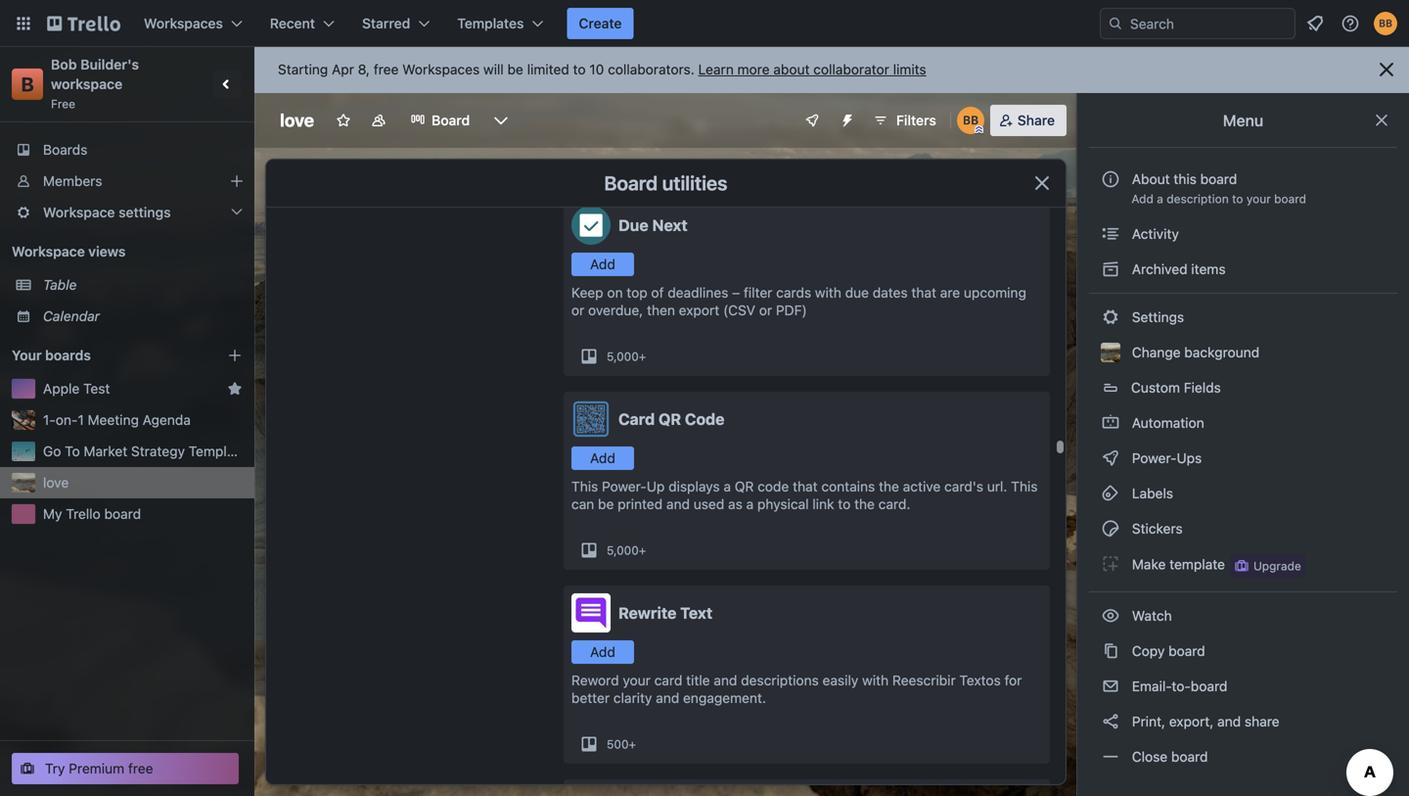 Task type: describe. For each thing, give the bounding box(es) containing it.
love inside text box
[[280, 110, 314, 131]]

displays
[[669, 478, 720, 494]]

up
[[647, 478, 665, 494]]

workspace visible image
[[371, 113, 387, 128]]

1-
[[43, 412, 56, 428]]

sm image for print, export, and share
[[1102, 712, 1121, 731]]

+ for due
[[639, 350, 647, 363]]

print, export, and share
[[1129, 713, 1280, 729]]

to inside the this power-up displays a qr code that contains the active card's url. this can be printed and used as a physical link to the card.
[[838, 496, 851, 512]]

apple test link
[[43, 379, 219, 399]]

apr
[[332, 61, 354, 77]]

contains
[[822, 478, 876, 494]]

for
[[1005, 672, 1023, 688]]

with inside "reword your card title and descriptions easily with reescribir textos for better clarity and engagement."
[[863, 672, 889, 688]]

0 horizontal spatial be
[[508, 61, 524, 77]]

export,
[[1170, 713, 1214, 729]]

background
[[1185, 344, 1260, 360]]

starting apr 8, free workspaces will be limited to 10 collaborators. learn more about collaborator limits
[[278, 61, 927, 77]]

export
[[679, 302, 720, 318]]

bob builder (bobbuilder40) image inside primary element
[[1375, 12, 1398, 35]]

deadlines
[[668, 284, 729, 301]]

archived
[[1133, 261, 1188, 277]]

builder's
[[80, 56, 139, 72]]

copy board link
[[1090, 635, 1398, 667]]

boards
[[45, 347, 91, 363]]

watch link
[[1090, 600, 1398, 632]]

about
[[774, 61, 810, 77]]

share
[[1018, 112, 1056, 128]]

code
[[758, 478, 790, 494]]

table link
[[43, 275, 243, 295]]

board inside copy board link
[[1169, 643, 1206, 659]]

textos
[[960, 672, 1001, 688]]

trello
[[66, 506, 101, 522]]

of
[[652, 284, 664, 301]]

sm image for stickers
[[1102, 519, 1121, 539]]

1-on-1 meeting agenda link
[[43, 410, 243, 430]]

recent
[[270, 15, 315, 31]]

with inside keep on top of deadlines – filter cards with due dates that are upcoming or overdue, then export (csv or pdf)
[[816, 284, 842, 301]]

sm image for email-to-board
[[1102, 677, 1121, 696]]

email-to-board link
[[1090, 671, 1398, 702]]

views
[[88, 243, 126, 259]]

board for board
[[432, 112, 470, 128]]

top
[[627, 284, 648, 301]]

to-
[[1173, 678, 1192, 694]]

1 vertical spatial the
[[855, 496, 875, 512]]

this member is an admin of this board. image
[[975, 125, 984, 134]]

email-
[[1133, 678, 1173, 694]]

automation link
[[1090, 407, 1398, 439]]

board inside close board link
[[1172, 749, 1209, 765]]

(csv
[[724, 302, 756, 318]]

table
[[43, 277, 77, 293]]

back to home image
[[47, 8, 120, 39]]

sm image for activity
[[1102, 224, 1121, 244]]

due
[[619, 216, 649, 235]]

upgrade
[[1254, 559, 1302, 573]]

search image
[[1108, 16, 1124, 31]]

starred button
[[351, 8, 442, 39]]

labels link
[[1090, 478, 1398, 509]]

2 this from the left
[[1012, 478, 1038, 494]]

and inside the this power-up displays a qr code that contains the active card's url. this can be printed and used as a physical link to the card.
[[667, 496, 690, 512]]

1 vertical spatial workspaces
[[403, 61, 480, 77]]

recent button
[[258, 8, 347, 39]]

try premium free
[[45, 760, 153, 776]]

1 horizontal spatial the
[[879, 478, 900, 494]]

market
[[84, 443, 127, 459]]

board up activity link
[[1275, 192, 1307, 206]]

a for qr
[[724, 478, 731, 494]]

easily
[[823, 672, 859, 688]]

8,
[[358, 61, 370, 77]]

reword
[[572, 672, 619, 688]]

sm image for settings
[[1102, 307, 1121, 327]]

0 horizontal spatial love
[[43, 474, 69, 491]]

learn more about collaborator limits link
[[699, 61, 927, 77]]

workspaces button
[[132, 8, 254, 39]]

activity
[[1129, 226, 1180, 242]]

rewrite text
[[619, 604, 713, 622]]

this
[[1174, 171, 1197, 187]]

upgrade button
[[1231, 554, 1306, 578]]

custom
[[1132, 379, 1181, 396]]

limits
[[894, 61, 927, 77]]

watch
[[1129, 608, 1176, 624]]

templates button
[[446, 8, 556, 39]]

workspace
[[51, 76, 123, 92]]

0 horizontal spatial to
[[573, 61, 586, 77]]

keep on top of deadlines – filter cards with due dates that are upcoming or overdue, then export (csv or pdf)
[[572, 284, 1027, 318]]

board utilities
[[605, 171, 728, 194]]

on
[[607, 284, 623, 301]]

change
[[1133, 344, 1181, 360]]

power ups image
[[805, 113, 821, 128]]

bob builder's workspace link
[[51, 56, 143, 92]]

active
[[903, 478, 941, 494]]

add button for rewrite
[[572, 640, 634, 664]]

archived items
[[1129, 261, 1226, 277]]

my
[[43, 506, 62, 522]]

engagement.
[[683, 690, 767, 706]]

reescribir
[[893, 672, 956, 688]]

0 vertical spatial power-
[[1133, 450, 1177, 466]]

activity link
[[1090, 218, 1398, 250]]

my trello board link
[[43, 504, 243, 524]]

calendar link
[[43, 306, 243, 326]]

+ for rewrite
[[629, 737, 637, 751]]

my trello board
[[43, 506, 141, 522]]

print,
[[1133, 713, 1166, 729]]

agenda
[[143, 412, 191, 428]]

members
[[43, 173, 102, 189]]

board inside "email-to-board" link
[[1192, 678, 1228, 694]]

change background
[[1129, 344, 1260, 360]]

upcoming
[[964, 284, 1027, 301]]

email-to-board
[[1129, 678, 1228, 694]]

keep
[[572, 284, 604, 301]]

a for description
[[1158, 192, 1164, 206]]

close board
[[1129, 749, 1209, 765]]

your inside about this board add a description to your board
[[1247, 192, 1272, 206]]

can
[[572, 496, 595, 512]]

5,000 for card qr code
[[607, 543, 639, 557]]

5,000 for due next
[[607, 350, 639, 363]]



Task type: vqa. For each thing, say whether or not it's contained in the screenshot.


Task type: locate. For each thing, give the bounding box(es) containing it.
filter
[[744, 284, 773, 301]]

physical
[[758, 496, 809, 512]]

power- up labels
[[1133, 450, 1177, 466]]

sm image inside close board link
[[1102, 747, 1121, 767]]

sm image for archived items
[[1102, 259, 1121, 279]]

1 5,000 + from the top
[[607, 350, 647, 363]]

qr right card
[[659, 410, 682, 428]]

add button up on
[[572, 253, 634, 276]]

1 or from the left
[[572, 302, 585, 318]]

copy board
[[1129, 643, 1206, 659]]

workspace
[[43, 204, 115, 220], [12, 243, 85, 259]]

make template
[[1129, 556, 1226, 573]]

settings link
[[1090, 302, 1398, 333]]

add button for due
[[572, 253, 634, 276]]

add board image
[[227, 348, 243, 363]]

1 horizontal spatial your
[[1247, 192, 1272, 206]]

overdue,
[[589, 302, 644, 318]]

ups
[[1177, 450, 1203, 466]]

1 horizontal spatial be
[[598, 496, 614, 512]]

qr up as
[[735, 478, 754, 494]]

bob builder (bobbuilder40) image right 'filters'
[[957, 107, 985, 134]]

0 vertical spatial 5,000 +
[[607, 350, 647, 363]]

0 vertical spatial with
[[816, 284, 842, 301]]

on-
[[56, 412, 78, 428]]

+ down overdue,
[[639, 350, 647, 363]]

add for due next
[[591, 256, 616, 272]]

sm image left print, on the bottom right of the page
[[1102, 712, 1121, 731]]

sm image
[[1102, 224, 1121, 244], [1102, 259, 1121, 279], [1102, 519, 1121, 539], [1102, 554, 1121, 574], [1102, 606, 1121, 626], [1102, 641, 1121, 661], [1102, 677, 1121, 696], [1102, 712, 1121, 731], [1102, 747, 1121, 767]]

sm image left 'activity'
[[1102, 224, 1121, 244]]

5,000 + for card qr code
[[607, 543, 647, 557]]

1 horizontal spatial board
[[605, 171, 658, 194]]

0 vertical spatial be
[[508, 61, 524, 77]]

5,000 + down printed
[[607, 543, 647, 557]]

+ down clarity
[[629, 737, 637, 751]]

3 sm image from the top
[[1102, 519, 1121, 539]]

that inside the this power-up displays a qr code that contains the active card's url. this can be printed and used as a physical link to the card.
[[793, 478, 818, 494]]

1 vertical spatial 5,000
[[607, 543, 639, 557]]

bob builder (bobbuilder40) image
[[1375, 12, 1398, 35], [957, 107, 985, 134]]

url.
[[988, 478, 1008, 494]]

free right 8,
[[374, 61, 399, 77]]

1 sm image from the top
[[1102, 224, 1121, 244]]

to up activity link
[[1233, 192, 1244, 206]]

sm image inside archived items link
[[1102, 259, 1121, 279]]

your inside "reword your card title and descriptions easily with reescribir textos for better clarity and engagement."
[[623, 672, 651, 688]]

0 horizontal spatial the
[[855, 496, 875, 512]]

your up activity link
[[1247, 192, 1272, 206]]

add down about
[[1132, 192, 1154, 206]]

1 vertical spatial qr
[[735, 478, 754, 494]]

a
[[1158, 192, 1164, 206], [724, 478, 731, 494], [747, 496, 754, 512]]

sm image left email-
[[1102, 677, 1121, 696]]

strategy
[[131, 443, 185, 459]]

rewrite
[[619, 604, 677, 622]]

workspace views
[[12, 243, 126, 259]]

6 sm image from the top
[[1102, 641, 1121, 661]]

to down contains
[[838, 496, 851, 512]]

with left due at top right
[[816, 284, 842, 301]]

your up clarity
[[623, 672, 651, 688]]

2 vertical spatial +
[[629, 737, 637, 751]]

the down contains
[[855, 496, 875, 512]]

sm image inside power-ups link
[[1102, 448, 1121, 468]]

board up to- at the right
[[1169, 643, 1206, 659]]

qr inside the this power-up displays a qr code that contains the active card's url. this can be printed and used as a physical link to the card.
[[735, 478, 754, 494]]

5,000 +
[[607, 350, 647, 363], [607, 543, 647, 557]]

sm image left 'archived'
[[1102, 259, 1121, 279]]

add up the reword
[[591, 644, 616, 660]]

printed
[[618, 496, 663, 512]]

clarity
[[614, 690, 653, 706]]

0 vertical spatial love
[[280, 110, 314, 131]]

1 vertical spatial with
[[863, 672, 889, 688]]

1 vertical spatial workspace
[[12, 243, 85, 259]]

workspace down members
[[43, 204, 115, 220]]

add for card qr code
[[591, 450, 616, 466]]

power- inside the this power-up displays a qr code that contains the active card's url. this can be printed and used as a physical link to the card.
[[602, 478, 647, 494]]

limited
[[527, 61, 570, 77]]

workspace navigation collapse icon image
[[213, 70, 241, 98]]

2 sm image from the top
[[1102, 259, 1121, 279]]

customize views image
[[492, 111, 511, 130]]

0 vertical spatial qr
[[659, 410, 682, 428]]

sm image left copy
[[1102, 641, 1121, 661]]

be inside the this power-up displays a qr code that contains the active card's url. this can be printed and used as a physical link to the card.
[[598, 496, 614, 512]]

4 sm image from the top
[[1102, 554, 1121, 574]]

2 vertical spatial to
[[838, 496, 851, 512]]

and down displays
[[667, 496, 690, 512]]

1 horizontal spatial or
[[760, 302, 773, 318]]

0 vertical spatial board
[[432, 112, 470, 128]]

sm image left settings
[[1102, 307, 1121, 327]]

workspaces
[[144, 15, 223, 31], [403, 61, 480, 77]]

due next
[[619, 216, 688, 235]]

5 sm image from the top
[[1102, 606, 1121, 626]]

card.
[[879, 496, 911, 512]]

to inside about this board add a description to your board
[[1233, 192, 1244, 206]]

template
[[1170, 556, 1226, 573]]

board down love link
[[104, 506, 141, 522]]

descriptions
[[741, 672, 819, 688]]

500
[[607, 737, 629, 751]]

1 vertical spatial be
[[598, 496, 614, 512]]

with right "easily"
[[863, 672, 889, 688]]

copy
[[1133, 643, 1166, 659]]

love link
[[43, 473, 243, 493]]

stickers link
[[1090, 513, 1398, 544]]

sm image for copy board
[[1102, 641, 1121, 661]]

board for board utilities
[[605, 171, 658, 194]]

bob builder (bobbuilder40) image right open information menu image
[[1375, 12, 1398, 35]]

Search field
[[1124, 9, 1295, 38]]

be
[[508, 61, 524, 77], [598, 496, 614, 512]]

primary element
[[0, 0, 1410, 47]]

starred icon image
[[227, 381, 243, 397]]

sm image left stickers
[[1102, 519, 1121, 539]]

starred
[[362, 15, 411, 31]]

workspace for workspace settings
[[43, 204, 115, 220]]

1 horizontal spatial bob builder (bobbuilder40) image
[[1375, 12, 1398, 35]]

sm image for watch
[[1102, 606, 1121, 626]]

close board link
[[1090, 741, 1398, 773]]

0 horizontal spatial power-
[[602, 478, 647, 494]]

1 add button from the top
[[572, 253, 634, 276]]

share button
[[991, 105, 1067, 136]]

Board name text field
[[270, 105, 324, 136]]

1 vertical spatial add button
[[572, 446, 634, 470]]

code
[[685, 410, 725, 428]]

power- up printed
[[602, 478, 647, 494]]

power-
[[1133, 450, 1177, 466], [602, 478, 647, 494]]

your boards
[[12, 347, 91, 363]]

board left customize views image
[[432, 112, 470, 128]]

1 horizontal spatial power-
[[1133, 450, 1177, 466]]

workspaces up workspace navigation collapse icon in the left top of the page
[[144, 15, 223, 31]]

workspaces up board link
[[403, 61, 480, 77]]

love
[[280, 110, 314, 131], [43, 474, 69, 491]]

automation image
[[832, 105, 860, 132]]

0 vertical spatial the
[[879, 478, 900, 494]]

1 vertical spatial a
[[724, 478, 731, 494]]

sm image inside "email-to-board" link
[[1102, 677, 1121, 696]]

sm image left labels
[[1102, 484, 1121, 503]]

free right premium
[[128, 760, 153, 776]]

board down the export,
[[1172, 749, 1209, 765]]

sm image inside automation link
[[1102, 413, 1121, 433]]

and up engagement. on the bottom of page
[[714, 672, 738, 688]]

love left the "star or unstar board" image
[[280, 110, 314, 131]]

this power-up displays a qr code that contains the active card's url. this can be printed and used as a physical link to the card.
[[572, 478, 1038, 512]]

go to market strategy template link
[[43, 442, 247, 461]]

be right can at left
[[598, 496, 614, 512]]

sm image left automation
[[1102, 413, 1121, 433]]

1 horizontal spatial that
[[912, 284, 937, 301]]

1 vertical spatial your
[[623, 672, 651, 688]]

and down card at the left bottom of the page
[[656, 690, 680, 706]]

sm image left 'close'
[[1102, 747, 1121, 767]]

menu
[[1224, 111, 1264, 130]]

1 5,000 from the top
[[607, 350, 639, 363]]

2 vertical spatial add button
[[572, 640, 634, 664]]

your boards with 5 items element
[[12, 344, 198, 367]]

500 +
[[607, 737, 637, 751]]

custom fields
[[1132, 379, 1222, 396]]

will
[[484, 61, 504, 77]]

sm image for labels
[[1102, 484, 1121, 503]]

board up description
[[1201, 171, 1238, 187]]

–
[[733, 284, 740, 301]]

add
[[1132, 192, 1154, 206], [591, 256, 616, 272], [591, 450, 616, 466], [591, 644, 616, 660]]

love up my
[[43, 474, 69, 491]]

1 vertical spatial power-
[[602, 478, 647, 494]]

templates
[[458, 15, 524, 31]]

a down about
[[1158, 192, 1164, 206]]

1 vertical spatial bob builder (bobbuilder40) image
[[957, 107, 985, 134]]

or down filter
[[760, 302, 773, 318]]

title
[[687, 672, 710, 688]]

add up can at left
[[591, 450, 616, 466]]

1 horizontal spatial a
[[747, 496, 754, 512]]

workspace settings button
[[0, 197, 255, 228]]

add button for card
[[572, 446, 634, 470]]

sm image inside print, export, and share link
[[1102, 712, 1121, 731]]

members link
[[0, 165, 255, 197]]

+ down printed
[[639, 543, 647, 557]]

5,000 + down overdue,
[[607, 350, 647, 363]]

sm image inside copy board link
[[1102, 641, 1121, 661]]

1 vertical spatial +
[[639, 543, 647, 557]]

0 vertical spatial +
[[639, 350, 647, 363]]

0 horizontal spatial this
[[572, 478, 599, 494]]

bob builder's workspace free
[[51, 56, 143, 111]]

to left the 10
[[573, 61, 586, 77]]

0 vertical spatial workspace
[[43, 204, 115, 220]]

are
[[941, 284, 961, 301]]

2 horizontal spatial to
[[1233, 192, 1244, 206]]

0 horizontal spatial workspaces
[[144, 15, 223, 31]]

sm image inside activity link
[[1102, 224, 1121, 244]]

5,000 + for due next
[[607, 350, 647, 363]]

1 horizontal spatial this
[[1012, 478, 1038, 494]]

4 sm image from the top
[[1102, 484, 1121, 503]]

free inside 'try premium free' button
[[128, 760, 153, 776]]

0 vertical spatial a
[[1158, 192, 1164, 206]]

1 vertical spatial free
[[128, 760, 153, 776]]

0 horizontal spatial that
[[793, 478, 818, 494]]

open information menu image
[[1341, 14, 1361, 33]]

0 vertical spatial free
[[374, 61, 399, 77]]

pdf)
[[776, 302, 808, 318]]

workspaces inside workspaces dropdown button
[[144, 15, 223, 31]]

add up on
[[591, 256, 616, 272]]

sm image left make
[[1102, 554, 1121, 574]]

1 horizontal spatial free
[[374, 61, 399, 77]]

8 sm image from the top
[[1102, 712, 1121, 731]]

add button up the reword
[[572, 640, 634, 664]]

power-ups link
[[1090, 443, 1398, 474]]

0 horizontal spatial board
[[432, 112, 470, 128]]

0 vertical spatial to
[[573, 61, 586, 77]]

0 vertical spatial 5,000
[[607, 350, 639, 363]]

sm image inside labels link
[[1102, 484, 1121, 503]]

more
[[738, 61, 770, 77]]

0 horizontal spatial with
[[816, 284, 842, 301]]

sm image for make template
[[1102, 554, 1121, 574]]

sm image
[[1102, 307, 1121, 327], [1102, 413, 1121, 433], [1102, 448, 1121, 468], [1102, 484, 1121, 503]]

that left are
[[912, 284, 937, 301]]

1 sm image from the top
[[1102, 307, 1121, 327]]

sm image left watch
[[1102, 606, 1121, 626]]

fields
[[1185, 379, 1222, 396]]

2 horizontal spatial a
[[1158, 192, 1164, 206]]

this
[[572, 478, 599, 494], [1012, 478, 1038, 494]]

or
[[572, 302, 585, 318], [760, 302, 773, 318]]

premium
[[69, 760, 124, 776]]

0 vertical spatial your
[[1247, 192, 1272, 206]]

board up print, export, and share
[[1192, 678, 1228, 694]]

sm image for close board
[[1102, 747, 1121, 767]]

1 horizontal spatial with
[[863, 672, 889, 688]]

a inside about this board add a description to your board
[[1158, 192, 1164, 206]]

1 horizontal spatial workspaces
[[403, 61, 480, 77]]

1
[[78, 412, 84, 428]]

1 vertical spatial to
[[1233, 192, 1244, 206]]

sm image inside stickers link
[[1102, 519, 1121, 539]]

free
[[51, 97, 75, 111]]

labels
[[1129, 485, 1174, 501]]

automation
[[1129, 415, 1205, 431]]

the up the card.
[[879, 478, 900, 494]]

1 vertical spatial that
[[793, 478, 818, 494]]

add inside about this board add a description to your board
[[1132, 192, 1154, 206]]

0 vertical spatial workspaces
[[144, 15, 223, 31]]

workspace up table
[[12, 243, 85, 259]]

learn
[[699, 61, 734, 77]]

a up as
[[724, 478, 731, 494]]

2 5,000 from the top
[[607, 543, 639, 557]]

1-on-1 meeting agenda
[[43, 412, 191, 428]]

sm image left power-ups on the bottom
[[1102, 448, 1121, 468]]

the
[[879, 478, 900, 494], [855, 496, 875, 512]]

share
[[1245, 713, 1280, 729]]

1 horizontal spatial to
[[838, 496, 851, 512]]

sm image for automation
[[1102, 413, 1121, 433]]

9 sm image from the top
[[1102, 747, 1121, 767]]

sm image inside watch link
[[1102, 606, 1121, 626]]

5,000 down printed
[[607, 543, 639, 557]]

+ for card
[[639, 543, 647, 557]]

or down keep
[[572, 302, 585, 318]]

be right 'will' on the left of page
[[508, 61, 524, 77]]

0 horizontal spatial free
[[128, 760, 153, 776]]

1 horizontal spatial qr
[[735, 478, 754, 494]]

1 vertical spatial board
[[605, 171, 658, 194]]

about
[[1133, 171, 1171, 187]]

this right "url."
[[1012, 478, 1038, 494]]

and left share
[[1218, 713, 1242, 729]]

add for rewrite text
[[591, 644, 616, 660]]

0 horizontal spatial a
[[724, 478, 731, 494]]

1 vertical spatial 5,000 +
[[607, 543, 647, 557]]

that inside keep on top of deadlines – filter cards with due dates that are upcoming or overdue, then export (csv or pdf)
[[912, 284, 937, 301]]

0 vertical spatial add button
[[572, 253, 634, 276]]

sm image for power-ups
[[1102, 448, 1121, 468]]

workspace inside popup button
[[43, 204, 115, 220]]

1 horizontal spatial love
[[280, 110, 314, 131]]

3 add button from the top
[[572, 640, 634, 664]]

that up the link
[[793, 478, 818, 494]]

0 notifications image
[[1304, 12, 1328, 35]]

collaborators.
[[608, 61, 695, 77]]

0 vertical spatial bob builder (bobbuilder40) image
[[1375, 12, 1398, 35]]

1 this from the left
[[572, 478, 599, 494]]

workspace for workspace views
[[12, 243, 85, 259]]

3 sm image from the top
[[1102, 448, 1121, 468]]

0 horizontal spatial your
[[623, 672, 651, 688]]

0 horizontal spatial qr
[[659, 410, 682, 428]]

0 horizontal spatial or
[[572, 302, 585, 318]]

this up can at left
[[572, 478, 599, 494]]

your
[[1247, 192, 1272, 206], [623, 672, 651, 688]]

better
[[572, 690, 610, 706]]

1 vertical spatial love
[[43, 474, 69, 491]]

2 or from the left
[[760, 302, 773, 318]]

2 sm image from the top
[[1102, 413, 1121, 433]]

sm image inside settings link
[[1102, 307, 1121, 327]]

add button up can at left
[[572, 446, 634, 470]]

star or unstar board image
[[336, 113, 352, 128]]

make
[[1133, 556, 1167, 573]]

2 add button from the top
[[572, 446, 634, 470]]

0 vertical spatial that
[[912, 284, 937, 301]]

board inside my trello board link
[[104, 506, 141, 522]]

0 horizontal spatial bob builder (bobbuilder40) image
[[957, 107, 985, 134]]

items
[[1192, 261, 1226, 277]]

bob
[[51, 56, 77, 72]]

2 5,000 + from the top
[[607, 543, 647, 557]]

7 sm image from the top
[[1102, 677, 1121, 696]]

board up due
[[605, 171, 658, 194]]

a right as
[[747, 496, 754, 512]]

close
[[1133, 749, 1168, 765]]

due
[[846, 284, 869, 301]]

2 vertical spatial a
[[747, 496, 754, 512]]

5,000 down overdue,
[[607, 350, 639, 363]]



